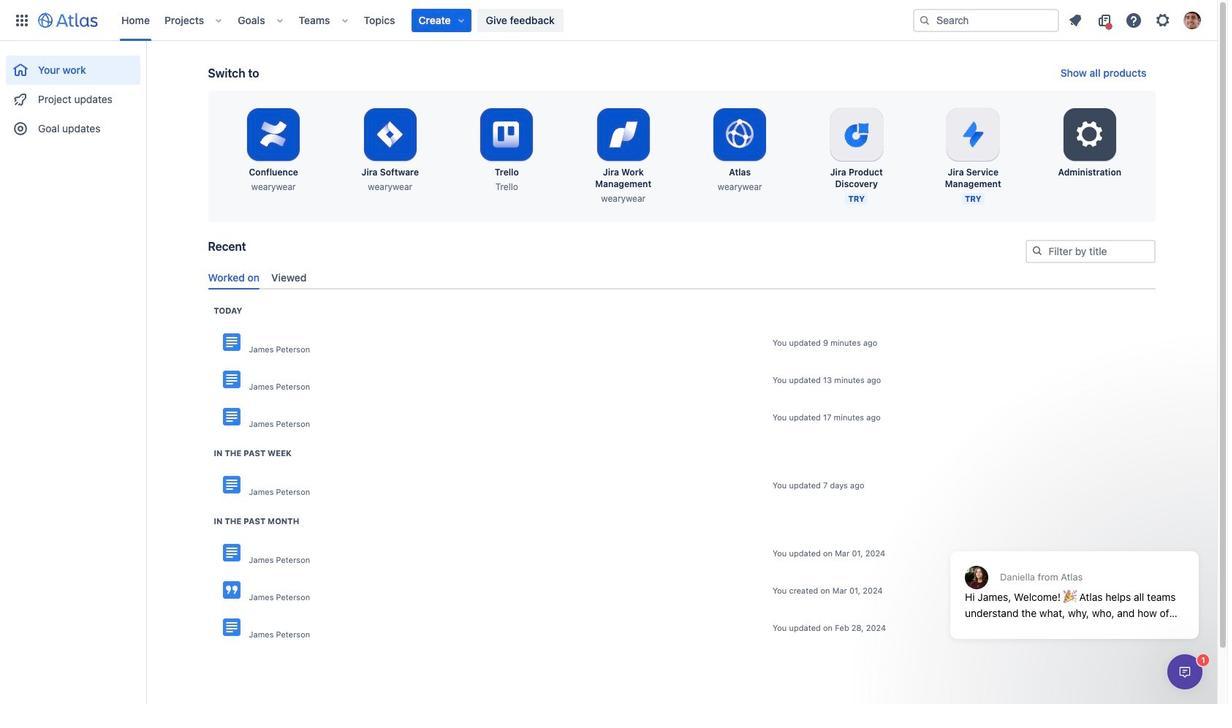 Task type: vqa. For each thing, say whether or not it's contained in the screenshot.
Help image
yes



Task type: locate. For each thing, give the bounding box(es) containing it.
banner
[[0, 0, 1218, 41]]

1 confluence image from the top
[[223, 334, 240, 351]]

1 vertical spatial heading
[[214, 448, 292, 459]]

0 vertical spatial confluence image
[[223, 408, 240, 426]]

help image
[[1126, 11, 1143, 29]]

2 vertical spatial confluence image
[[223, 582, 240, 599]]

confluence image
[[223, 334, 240, 351], [223, 371, 240, 389], [223, 476, 240, 494], [223, 619, 240, 637]]

group
[[6, 41, 140, 148]]

0 vertical spatial heading
[[214, 305, 242, 317]]

heading
[[214, 305, 242, 317], [214, 448, 292, 459], [214, 516, 299, 527]]

settings image
[[1155, 11, 1172, 29]]

3 heading from the top
[[214, 516, 299, 527]]

2 vertical spatial heading
[[214, 516, 299, 527]]

search image
[[919, 14, 931, 26]]

3 confluence image from the top
[[223, 476, 240, 494]]

notifications image
[[1067, 11, 1085, 29]]

Filter by title field
[[1027, 241, 1155, 262]]

dialog
[[944, 516, 1207, 650]]

Search field
[[914, 8, 1060, 32]]

confluence image
[[223, 408, 240, 426], [223, 544, 240, 562], [223, 582, 240, 599]]

1 vertical spatial confluence image
[[223, 544, 240, 562]]

1 confluence image from the top
[[223, 408, 240, 426]]

1 heading from the top
[[214, 305, 242, 317]]

3 confluence image from the top
[[223, 582, 240, 599]]

settings image
[[1073, 117, 1108, 152]]

2 confluence image from the top
[[223, 371, 240, 389]]

tab list
[[202, 265, 1162, 290]]



Task type: describe. For each thing, give the bounding box(es) containing it.
search image
[[1032, 245, 1043, 257]]

2 confluence image from the top
[[223, 544, 240, 562]]

switch to... image
[[13, 11, 31, 29]]

account image
[[1184, 11, 1202, 29]]

4 confluence image from the top
[[223, 619, 240, 637]]

top element
[[9, 0, 914, 41]]

2 heading from the top
[[214, 448, 292, 459]]



